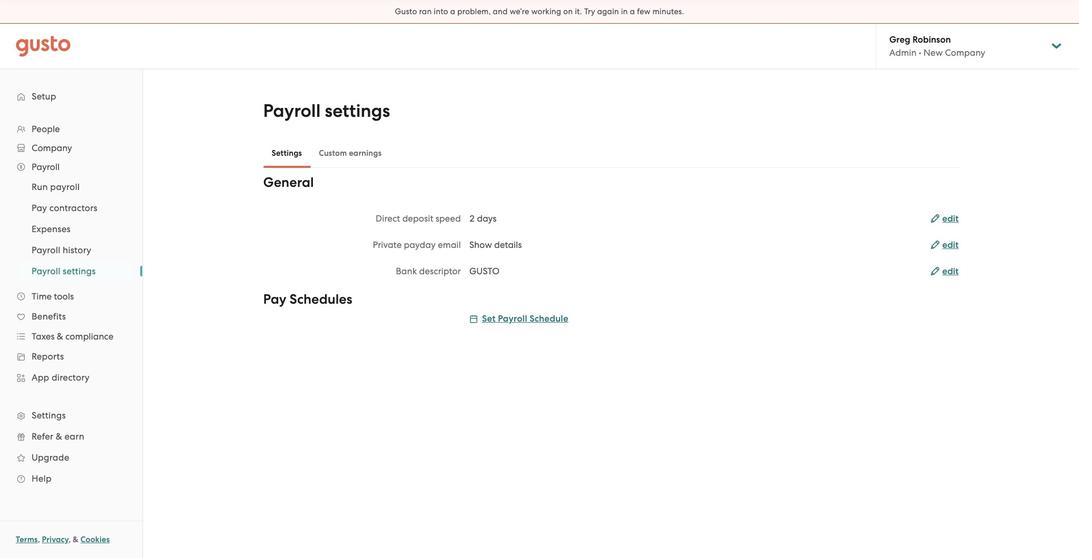 Task type: vqa. For each thing, say whether or not it's contained in the screenshot.


Task type: locate. For each thing, give the bounding box(es) containing it.
0 horizontal spatial payroll settings
[[32, 266, 96, 277]]

payroll inside dropdown button
[[32, 162, 60, 172]]

working
[[532, 7, 562, 16]]

payroll settings
[[263, 100, 390, 122], [32, 266, 96, 277]]

a right in
[[630, 7, 635, 16]]

payroll settings tab list
[[263, 139, 959, 168]]

descriptor
[[419, 266, 461, 277]]

directory
[[52, 373, 90, 383]]

pay inside settings tab panel
[[263, 292, 287, 308]]

company inside greg robinson admin • new company
[[946, 47, 986, 58]]

1 horizontal spatial company
[[946, 47, 986, 58]]

2 list from the top
[[0, 177, 142, 282]]

1 edit from the top
[[943, 214, 959, 225]]

1 horizontal spatial payroll settings
[[263, 100, 390, 122]]

edit for days
[[943, 214, 959, 225]]

edit button for details
[[931, 239, 959, 252]]

list containing people
[[0, 120, 142, 490]]

3 edit button from the top
[[931, 266, 959, 278]]

0 horizontal spatial company
[[32, 143, 72, 153]]

1 vertical spatial pay
[[263, 292, 287, 308]]

edit
[[943, 214, 959, 225], [943, 240, 959, 251], [943, 266, 959, 277]]

help link
[[11, 470, 132, 489]]

history
[[63, 245, 91, 256]]

, left cookies
[[69, 536, 71, 545]]

greg
[[890, 34, 911, 45]]

edit button
[[931, 213, 959, 226], [931, 239, 959, 252], [931, 266, 959, 278]]

2 vertical spatial edit button
[[931, 266, 959, 278]]

1 vertical spatial edit
[[943, 240, 959, 251]]

0 vertical spatial edit
[[943, 214, 959, 225]]

0 vertical spatial company
[[946, 47, 986, 58]]

upgrade
[[32, 453, 69, 463]]

expenses link
[[19, 220, 132, 239]]

settings up custom earnings
[[325, 100, 390, 122]]

cookies button
[[81, 534, 110, 547]]

pay
[[32, 203, 47, 214], [263, 292, 287, 308]]

payroll settings down payroll history
[[32, 266, 96, 277]]

terms
[[16, 536, 38, 545]]

0 vertical spatial &
[[57, 332, 63, 342]]

time tools
[[32, 292, 74, 302]]

0 vertical spatial pay
[[32, 203, 47, 214]]

1 horizontal spatial pay
[[263, 292, 287, 308]]

list
[[0, 120, 142, 490], [0, 177, 142, 282]]

benefits link
[[11, 307, 132, 326]]

2 vertical spatial edit
[[943, 266, 959, 277]]

&
[[57, 332, 63, 342], [56, 432, 62, 442], [73, 536, 79, 545]]

settings down the history
[[63, 266, 96, 277]]

general
[[263, 175, 314, 191]]

settings up refer
[[32, 411, 66, 421]]

run
[[32, 182, 48, 192]]

2 a from the left
[[630, 7, 635, 16]]

1 vertical spatial settings
[[63, 266, 96, 277]]

0 horizontal spatial settings
[[32, 411, 66, 421]]

0 vertical spatial settings
[[325, 100, 390, 122]]

gusto
[[470, 266, 500, 277]]

1 list from the top
[[0, 120, 142, 490]]

payroll right set
[[498, 314, 528, 325]]

settings inside list
[[63, 266, 96, 277]]

again
[[598, 7, 619, 16]]

earnings
[[349, 149, 382, 158]]

0 vertical spatial settings
[[272, 149, 302, 158]]

1 horizontal spatial a
[[630, 7, 635, 16]]

pay left schedules
[[263, 292, 287, 308]]

settings up general
[[272, 149, 302, 158]]

greg robinson admin • new company
[[890, 34, 986, 58]]

& for earn
[[56, 432, 62, 442]]

home image
[[16, 36, 71, 57]]

1 horizontal spatial settings
[[272, 149, 302, 158]]

app
[[32, 373, 49, 383]]

payroll up time
[[32, 266, 60, 277]]

few
[[637, 7, 651, 16]]

compliance
[[65, 332, 114, 342]]

settings inside settings button
[[272, 149, 302, 158]]

2 edit from the top
[[943, 240, 959, 251]]

0 horizontal spatial ,
[[38, 536, 40, 545]]

0 horizontal spatial a
[[451, 7, 456, 16]]

private
[[373, 240, 402, 250]]

1 vertical spatial payroll settings
[[32, 266, 96, 277]]

2 edit button from the top
[[931, 239, 959, 252]]

0 vertical spatial payroll settings
[[263, 100, 390, 122]]

payroll settings up 'custom'
[[263, 100, 390, 122]]

& left cookies
[[73, 536, 79, 545]]

company right new
[[946, 47, 986, 58]]

schedules
[[290, 292, 353, 308]]

set payroll schedule link
[[470, 314, 569, 325]]

1 a from the left
[[451, 7, 456, 16]]

1 vertical spatial settings
[[32, 411, 66, 421]]

company
[[946, 47, 986, 58], [32, 143, 72, 153]]

contractors
[[49, 203, 98, 214]]

pay inside pay contractors "link"
[[32, 203, 47, 214]]

new
[[924, 47, 943, 58]]

payroll settings inside list
[[32, 266, 96, 277]]

3 edit from the top
[[943, 266, 959, 277]]

,
[[38, 536, 40, 545], [69, 536, 71, 545]]

pay for pay contractors
[[32, 203, 47, 214]]

problem,
[[458, 7, 491, 16]]

a
[[451, 7, 456, 16], [630, 7, 635, 16]]

payroll up run
[[32, 162, 60, 172]]

setup
[[32, 91, 56, 102]]

pay down run
[[32, 203, 47, 214]]

& right taxes on the bottom left
[[57, 332, 63, 342]]

0 horizontal spatial pay
[[32, 203, 47, 214]]

time
[[32, 292, 52, 302]]

1 vertical spatial edit button
[[931, 239, 959, 252]]

1 horizontal spatial ,
[[69, 536, 71, 545]]

settings
[[272, 149, 302, 158], [32, 411, 66, 421]]

payroll history
[[32, 245, 91, 256]]

1 horizontal spatial settings
[[325, 100, 390, 122]]

0 horizontal spatial settings
[[63, 266, 96, 277]]

into
[[434, 7, 449, 16]]

1 vertical spatial &
[[56, 432, 62, 442]]

pay schedules
[[263, 292, 353, 308]]

set
[[482, 314, 496, 325]]

1 vertical spatial company
[[32, 143, 72, 153]]

help
[[32, 474, 52, 485]]

reports link
[[11, 347, 132, 366]]

settings button
[[263, 141, 311, 166]]

0 vertical spatial edit button
[[931, 213, 959, 226]]

schedule
[[530, 314, 569, 325]]

1 edit button from the top
[[931, 213, 959, 226]]

& left 'earn'
[[56, 432, 62, 442]]

company down the people
[[32, 143, 72, 153]]

, left privacy link
[[38, 536, 40, 545]]

a right into
[[451, 7, 456, 16]]

& inside dropdown button
[[57, 332, 63, 342]]

settings
[[325, 100, 390, 122], [63, 266, 96, 277]]



Task type: describe. For each thing, give the bounding box(es) containing it.
time tools button
[[11, 287, 132, 306]]

setup link
[[11, 87, 132, 106]]

terms link
[[16, 536, 38, 545]]

show details
[[470, 240, 522, 250]]

gusto navigation element
[[0, 69, 142, 507]]

details
[[495, 240, 522, 250]]

direct
[[376, 214, 400, 224]]

terms , privacy , & cookies
[[16, 536, 110, 545]]

payday
[[404, 240, 436, 250]]

refer & earn link
[[11, 428, 132, 447]]

gusto ran into a problem, and we're working on it. try again in a few minutes.
[[395, 7, 685, 16]]

refer
[[32, 432, 53, 442]]

speed
[[436, 214, 461, 224]]

privacy link
[[42, 536, 69, 545]]

email
[[438, 240, 461, 250]]

in
[[622, 7, 628, 16]]

days
[[477, 214, 497, 224]]

minutes.
[[653, 7, 685, 16]]

custom
[[319, 149, 347, 158]]

gusto
[[395, 7, 417, 16]]

2
[[470, 214, 475, 224]]

refer & earn
[[32, 432, 84, 442]]

app directory
[[32, 373, 90, 383]]

try
[[585, 7, 596, 16]]

direct deposit speed
[[376, 214, 461, 224]]

payroll inside settings tab panel
[[498, 314, 528, 325]]

people
[[32, 124, 60, 134]]

ran
[[419, 7, 432, 16]]

we're
[[510, 7, 530, 16]]

custom earnings
[[319, 149, 382, 158]]

and
[[493, 7, 508, 16]]

payroll down expenses
[[32, 245, 60, 256]]

edit for details
[[943, 240, 959, 251]]

on
[[564, 7, 573, 16]]

robinson
[[913, 34, 952, 45]]

edit button for days
[[931, 213, 959, 226]]

settings inside "link"
[[32, 411, 66, 421]]

payroll history link
[[19, 241, 132, 260]]

show
[[470, 240, 492, 250]]

upgrade link
[[11, 449, 132, 468]]

set payroll schedule
[[482, 314, 569, 325]]

benefits
[[32, 312, 66, 322]]

pay for pay schedules
[[263, 292, 287, 308]]

expenses
[[32, 224, 71, 235]]

payroll
[[50, 182, 80, 192]]

& for compliance
[[57, 332, 63, 342]]

•
[[919, 47, 922, 58]]

run payroll
[[32, 182, 80, 192]]

settings tab panel
[[263, 175, 959, 340]]

taxes & compliance button
[[11, 327, 132, 346]]

2 , from the left
[[69, 536, 71, 545]]

pay contractors
[[32, 203, 98, 214]]

cookies
[[81, 536, 110, 545]]

1 , from the left
[[38, 536, 40, 545]]

app directory link
[[11, 369, 132, 388]]

privacy
[[42, 536, 69, 545]]

2 vertical spatial &
[[73, 536, 79, 545]]

taxes & compliance
[[32, 332, 114, 342]]

pay contractors link
[[19, 199, 132, 218]]

private payday email
[[373, 240, 461, 250]]

payroll up settings button
[[263, 100, 321, 122]]

payroll settings link
[[19, 262, 132, 281]]

people button
[[11, 120, 132, 139]]

company button
[[11, 139, 132, 158]]

run payroll link
[[19, 178, 132, 197]]

bank
[[396, 266, 417, 277]]

admin
[[890, 47, 917, 58]]

bank descriptor
[[396, 266, 461, 277]]

company inside dropdown button
[[32, 143, 72, 153]]

2 days
[[470, 214, 497, 224]]

settings link
[[11, 407, 132, 426]]

it.
[[575, 7, 583, 16]]

taxes
[[32, 332, 55, 342]]

list containing run payroll
[[0, 177, 142, 282]]

earn
[[65, 432, 84, 442]]

reports
[[32, 352, 64, 362]]

payroll button
[[11, 158, 132, 177]]

custom earnings button
[[311, 141, 390, 166]]

deposit
[[403, 214, 434, 224]]



